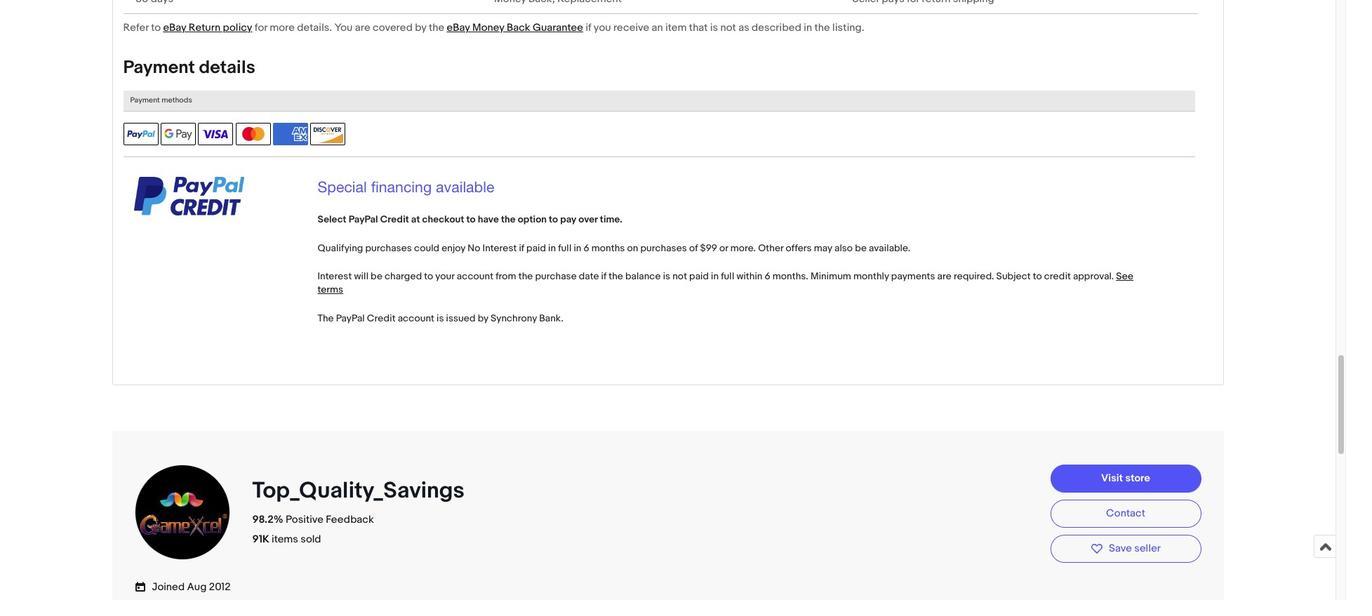 Task type: describe. For each thing, give the bounding box(es) containing it.
payments
[[892, 271, 936, 283]]

as
[[739, 21, 750, 35]]

qualifying purchases could enjoy no interest if paid in full in 6 months on purchases of $99 or more. other offers may also be available.
[[318, 242, 911, 254]]

bank.
[[539, 312, 564, 324]]

paypal for the
[[336, 312, 365, 324]]

money
[[473, 21, 505, 35]]

1 vertical spatial account
[[398, 312, 435, 324]]

0 horizontal spatial are
[[355, 21, 370, 35]]

1 horizontal spatial if
[[586, 21, 592, 35]]

described
[[752, 21, 802, 35]]

2012
[[209, 581, 231, 594]]

item
[[666, 21, 687, 35]]

0 vertical spatial not
[[721, 21, 737, 35]]

credit for at
[[380, 214, 409, 226]]

positive
[[286, 514, 324, 527]]

to left have
[[467, 214, 476, 226]]

of
[[690, 242, 698, 254]]

1 horizontal spatial account
[[457, 271, 494, 283]]

1 vertical spatial by
[[478, 312, 489, 324]]

credit
[[1045, 271, 1072, 283]]

in up purchase
[[548, 242, 556, 254]]

monthly
[[854, 271, 890, 283]]

in right the described
[[804, 21, 813, 35]]

google pay image
[[161, 123, 196, 145]]

covered
[[373, 21, 413, 35]]

see terms
[[318, 271, 1134, 296]]

text__icon wrapper image
[[134, 580, 152, 594]]

store
[[1126, 472, 1151, 485]]

see terms link
[[318, 271, 1134, 296]]

contact
[[1107, 507, 1146, 520]]

offers
[[786, 242, 812, 254]]

to left pay
[[549, 214, 558, 226]]

payment details
[[123, 57, 255, 79]]

top_quality_savings link
[[252, 478, 470, 505]]

0 horizontal spatial interest
[[318, 271, 352, 283]]

at
[[411, 214, 420, 226]]

listing.
[[833, 21, 865, 35]]

save seller button
[[1051, 535, 1202, 563]]

0 vertical spatial interest
[[483, 242, 517, 254]]

visit store
[[1102, 472, 1151, 485]]

aug
[[187, 581, 207, 594]]

2 ebay from the left
[[447, 21, 470, 35]]

other
[[759, 242, 784, 254]]

1 vertical spatial not
[[673, 271, 687, 283]]

0 vertical spatial by
[[415, 21, 427, 35]]

to left the credit
[[1034, 271, 1043, 283]]

payment methods
[[130, 96, 192, 105]]

financing
[[371, 178, 432, 196]]

the left listing.
[[815, 21, 831, 35]]

policy
[[223, 21, 252, 35]]

purchase
[[535, 271, 577, 283]]

balance
[[626, 271, 661, 283]]

receive
[[614, 21, 650, 35]]

1 vertical spatial full
[[721, 271, 735, 283]]

that
[[689, 21, 708, 35]]

2 horizontal spatial is
[[711, 21, 718, 35]]

1 vertical spatial if
[[519, 242, 525, 254]]

ebay return policy link
[[163, 21, 252, 35]]

$99
[[701, 242, 718, 254]]

0 horizontal spatial 6
[[584, 242, 590, 254]]

subject
[[997, 271, 1031, 283]]

98.2%
[[252, 514, 283, 527]]

visit store link
[[1051, 465, 1202, 493]]

ebay money back guarantee link
[[447, 21, 584, 35]]

items
[[272, 533, 298, 547]]

synchrony
[[491, 312, 537, 324]]

1 vertical spatial be
[[371, 271, 383, 283]]

1 horizontal spatial be
[[855, 242, 867, 254]]

required.
[[954, 271, 995, 283]]

qualifying
[[318, 242, 363, 254]]

back
[[507, 21, 531, 35]]

paypal image
[[123, 123, 158, 145]]

available.
[[869, 242, 911, 254]]

minimum
[[811, 271, 852, 283]]

credit for account
[[367, 312, 396, 324]]

contact link
[[1051, 500, 1202, 528]]

details
[[199, 57, 255, 79]]

feedback
[[326, 514, 374, 527]]

seller
[[1135, 542, 1162, 556]]

the
[[318, 312, 334, 324]]

from
[[496, 271, 517, 283]]

an
[[652, 21, 663, 35]]

option
[[518, 214, 547, 226]]

special
[[318, 178, 367, 196]]

american express image
[[273, 123, 308, 145]]

select paypal credit at checkout to have the option to pay over time.
[[318, 214, 623, 226]]

on
[[627, 242, 639, 254]]

0 horizontal spatial full
[[558, 242, 572, 254]]

return
[[189, 21, 221, 35]]

you
[[594, 21, 611, 35]]

top_quality_savings
[[252, 478, 465, 505]]



Task type: locate. For each thing, give the bounding box(es) containing it.
0 vertical spatial if
[[586, 21, 592, 35]]

paid
[[527, 242, 546, 254], [690, 271, 709, 283]]

is left issued
[[437, 312, 444, 324]]

2 purchases from the left
[[641, 242, 687, 254]]

1 horizontal spatial is
[[663, 271, 671, 283]]

are left the required.
[[938, 271, 952, 283]]

more
[[270, 21, 295, 35]]

ebay left money
[[447, 21, 470, 35]]

joined aug 2012
[[152, 581, 231, 594]]

0 vertical spatial paid
[[527, 242, 546, 254]]

the paypal credit account is issued by synchrony bank.
[[318, 312, 564, 324]]

within
[[737, 271, 763, 283]]

payment
[[123, 57, 195, 79], [130, 96, 160, 105]]

paypal for select
[[349, 214, 378, 226]]

save seller
[[1110, 542, 1162, 556]]

details.
[[297, 21, 332, 35]]

visa image
[[198, 123, 233, 145]]

0 horizontal spatial if
[[519, 242, 525, 254]]

refer to ebay return policy for more details. you are covered by the ebay money back guarantee if you receive an item that is not as described in the listing.
[[123, 21, 865, 35]]

1 vertical spatial credit
[[367, 312, 396, 324]]

purchases
[[366, 242, 412, 254], [641, 242, 687, 254]]

will
[[354, 271, 369, 283]]

more.
[[731, 242, 756, 254]]

months.
[[773, 271, 809, 283]]

master card image
[[236, 123, 271, 145]]

pay
[[561, 214, 577, 226]]

see
[[1117, 271, 1134, 283]]

1 horizontal spatial purchases
[[641, 242, 687, 254]]

0 horizontal spatial by
[[415, 21, 427, 35]]

in down pay
[[574, 242, 582, 254]]

credit left at
[[380, 214, 409, 226]]

0 vertical spatial credit
[[380, 214, 409, 226]]

guarantee
[[533, 21, 584, 35]]

2 vertical spatial if
[[602, 271, 607, 283]]

you
[[335, 21, 353, 35]]

payment left the methods
[[130, 96, 160, 105]]

ebay
[[163, 21, 186, 35], [447, 21, 470, 35]]

1 vertical spatial paypal
[[336, 312, 365, 324]]

0 horizontal spatial be
[[371, 271, 383, 283]]

the right from
[[519, 271, 533, 283]]

for
[[255, 21, 267, 35]]

months
[[592, 242, 625, 254]]

to right refer
[[151, 21, 161, 35]]

also
[[835, 242, 853, 254]]

1 horizontal spatial 6
[[765, 271, 771, 283]]

to
[[151, 21, 161, 35], [467, 214, 476, 226], [549, 214, 558, 226], [424, 271, 433, 283], [1034, 271, 1043, 283]]

time.
[[600, 214, 623, 226]]

no
[[468, 242, 481, 254]]

payment for payment details
[[123, 57, 195, 79]]

0 horizontal spatial is
[[437, 312, 444, 324]]

interest right no
[[483, 242, 517, 254]]

2 horizontal spatial if
[[602, 271, 607, 283]]

ebay left return at the left top
[[163, 21, 186, 35]]

visit
[[1102, 472, 1124, 485]]

by right covered
[[415, 21, 427, 35]]

1 ebay from the left
[[163, 21, 186, 35]]

0 vertical spatial are
[[355, 21, 370, 35]]

interest
[[483, 242, 517, 254], [318, 271, 352, 283]]

by right issued
[[478, 312, 489, 324]]

1 horizontal spatial paid
[[690, 271, 709, 283]]

0 vertical spatial payment
[[123, 57, 195, 79]]

to left your
[[424, 271, 433, 283]]

over
[[579, 214, 598, 226]]

6 left months on the left
[[584, 242, 590, 254]]

by
[[415, 21, 427, 35], [478, 312, 489, 324]]

could
[[414, 242, 440, 254]]

if right date
[[602, 271, 607, 283]]

paypal right select
[[349, 214, 378, 226]]

not left as
[[721, 21, 737, 35]]

in
[[804, 21, 813, 35], [548, 242, 556, 254], [574, 242, 582, 254], [711, 271, 719, 283]]

joined
[[152, 581, 185, 594]]

sold
[[301, 533, 321, 547]]

0 vertical spatial full
[[558, 242, 572, 254]]

available
[[436, 178, 495, 196]]

1 vertical spatial are
[[938, 271, 952, 283]]

0 vertical spatial 6
[[584, 242, 590, 254]]

account
[[457, 271, 494, 283], [398, 312, 435, 324]]

may
[[814, 242, 833, 254]]

terms
[[318, 284, 343, 296]]

payment up payment methods
[[123, 57, 195, 79]]

refer
[[123, 21, 149, 35]]

full down pay
[[558, 242, 572, 254]]

0 vertical spatial account
[[457, 271, 494, 283]]

6 right within
[[765, 271, 771, 283]]

credit down will
[[367, 312, 396, 324]]

payment for payment methods
[[130, 96, 160, 105]]

0 horizontal spatial ebay
[[163, 21, 186, 35]]

is right that
[[711, 21, 718, 35]]

issued
[[446, 312, 476, 324]]

full left within
[[721, 271, 735, 283]]

if
[[586, 21, 592, 35], [519, 242, 525, 254], [602, 271, 607, 283]]

1 vertical spatial interest
[[318, 271, 352, 283]]

top_quality_savings image
[[133, 464, 231, 562]]

date
[[579, 271, 599, 283]]

paypal
[[349, 214, 378, 226], [336, 312, 365, 324]]

1 purchases from the left
[[366, 242, 412, 254]]

0 vertical spatial be
[[855, 242, 867, 254]]

credit
[[380, 214, 409, 226], [367, 312, 396, 324]]

have
[[478, 214, 499, 226]]

6
[[584, 242, 590, 254], [765, 271, 771, 283]]

discover image
[[311, 123, 346, 145]]

interest will be charged to your account from the purchase date if the balance is not paid in full within 6 months. minimum monthly payments are required. subject to credit approval.
[[318, 271, 1117, 283]]

your
[[436, 271, 455, 283]]

special financing available
[[318, 178, 495, 196]]

interest up terms
[[318, 271, 352, 283]]

1 horizontal spatial full
[[721, 271, 735, 283]]

purchases up charged
[[366, 242, 412, 254]]

1 horizontal spatial by
[[478, 312, 489, 324]]

1 horizontal spatial are
[[938, 271, 952, 283]]

98.2% positive feedback 91k items sold
[[252, 514, 374, 547]]

0 horizontal spatial purchases
[[366, 242, 412, 254]]

if left 'you'
[[586, 21, 592, 35]]

is
[[711, 21, 718, 35], [663, 271, 671, 283], [437, 312, 444, 324]]

0 horizontal spatial account
[[398, 312, 435, 324]]

be
[[855, 242, 867, 254], [371, 271, 383, 283]]

are right you
[[355, 21, 370, 35]]

91k
[[252, 533, 269, 547]]

methods
[[162, 96, 192, 105]]

be right also
[[855, 242, 867, 254]]

approval.
[[1074, 271, 1115, 283]]

if down option
[[519, 242, 525, 254]]

1 vertical spatial paid
[[690, 271, 709, 283]]

is right balance
[[663, 271, 671, 283]]

not
[[721, 21, 737, 35], [673, 271, 687, 283]]

the
[[429, 21, 445, 35], [815, 21, 831, 35], [501, 214, 516, 226], [519, 271, 533, 283], [609, 271, 623, 283]]

paid down option
[[527, 242, 546, 254]]

the right have
[[501, 214, 516, 226]]

1 horizontal spatial not
[[721, 21, 737, 35]]

checkout
[[422, 214, 465, 226]]

0 vertical spatial is
[[711, 21, 718, 35]]

1 vertical spatial payment
[[130, 96, 160, 105]]

enjoy
[[442, 242, 466, 254]]

1 horizontal spatial ebay
[[447, 21, 470, 35]]

charged
[[385, 271, 422, 283]]

0 horizontal spatial not
[[673, 271, 687, 283]]

2 vertical spatial is
[[437, 312, 444, 324]]

account down no
[[457, 271, 494, 283]]

be right will
[[371, 271, 383, 283]]

save
[[1110, 542, 1133, 556]]

0 horizontal spatial paid
[[527, 242, 546, 254]]

the right covered
[[429, 21, 445, 35]]

1 horizontal spatial interest
[[483, 242, 517, 254]]

purchases left of
[[641, 242, 687, 254]]

the right date
[[609, 271, 623, 283]]

not right balance
[[673, 271, 687, 283]]

paypal right the
[[336, 312, 365, 324]]

0 vertical spatial paypal
[[349, 214, 378, 226]]

1 vertical spatial 6
[[765, 271, 771, 283]]

account down charged
[[398, 312, 435, 324]]

or
[[720, 242, 729, 254]]

paid down of
[[690, 271, 709, 283]]

1 vertical spatial is
[[663, 271, 671, 283]]

in down $99 on the top of the page
[[711, 271, 719, 283]]



Task type: vqa. For each thing, say whether or not it's contained in the screenshot.
all
no



